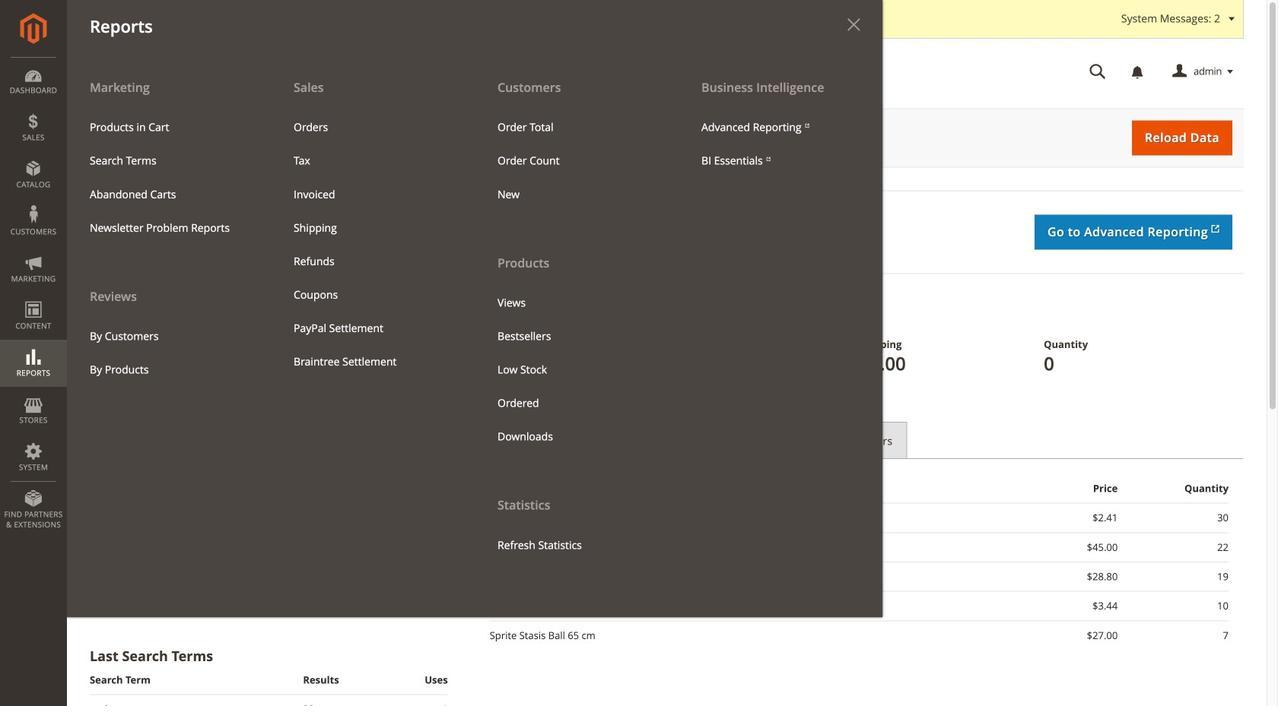 Task type: describe. For each thing, give the bounding box(es) containing it.
magento admin panel image
[[20, 13, 47, 44]]



Task type: locate. For each thing, give the bounding box(es) containing it.
menu
[[67, 70, 883, 618], [67, 70, 271, 387], [475, 70, 679, 563], [78, 111, 259, 245], [282, 111, 463, 379], [486, 111, 667, 211], [690, 111, 871, 178], [486, 287, 667, 454], [78, 320, 259, 387]]

menu bar
[[0, 0, 883, 618]]



Task type: vqa. For each thing, say whether or not it's contained in the screenshot.
"menu"
yes



